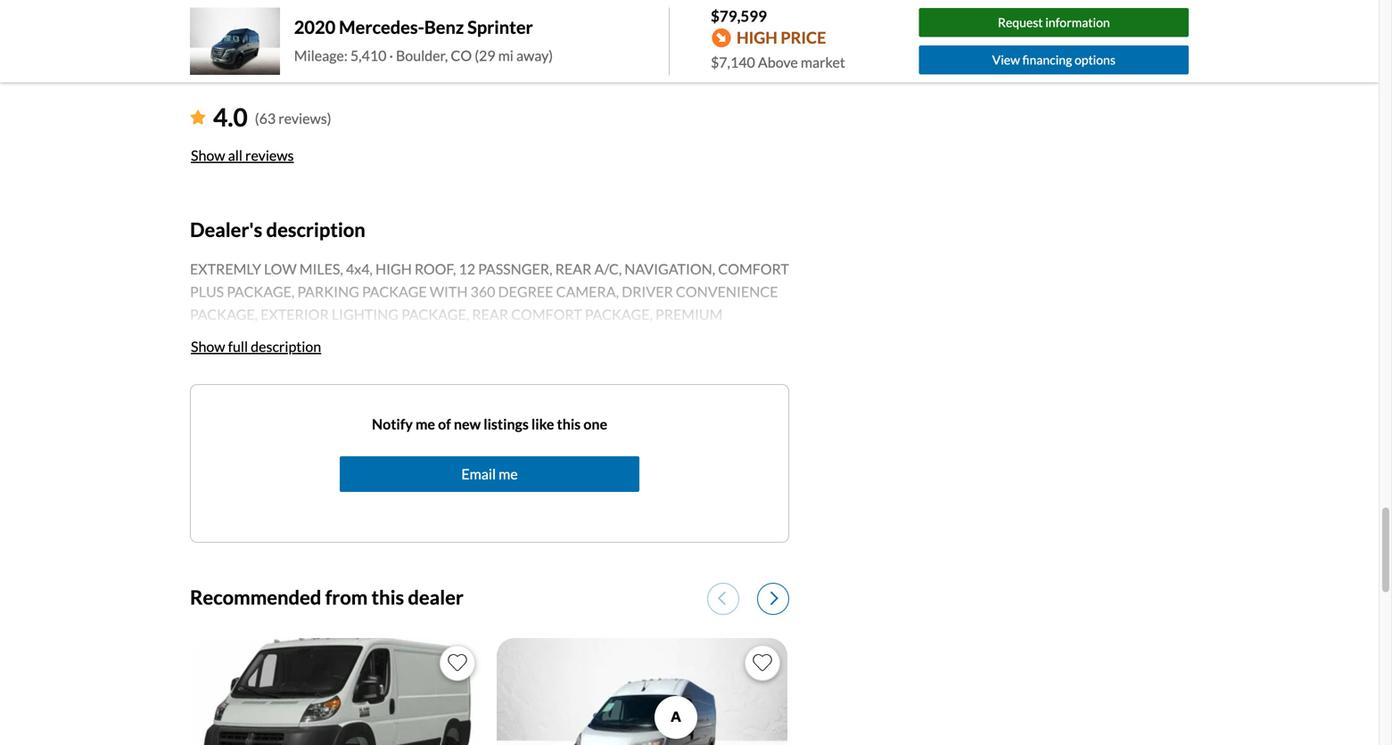 Task type: describe. For each thing, give the bounding box(es) containing it.
reviews)
[[279, 110, 331, 127]]

package, down plus
[[190, 306, 258, 323]]

request information button
[[919, 8, 1189, 37]]

above
[[758, 54, 798, 71]]

view
[[993, 52, 1020, 67]]

with
[[430, 283, 468, 301]]

me for email
[[499, 466, 518, 483]]

1 vertical spatial comfort
[[511, 306, 582, 323]]

me for notify
[[416, 416, 435, 433]]

1 horizontal spatial high
[[737, 28, 778, 47]]

a/c,
[[595, 260, 622, 278]]

2020
[[294, 16, 336, 38]]

$79,599
[[711, 7, 767, 25]]

leather.
[[369, 329, 433, 346]]

sprinter
[[468, 16, 533, 38]]

notify
[[372, 416, 413, 433]]

all
[[228, 147, 243, 164]]

dealer's
[[190, 218, 263, 241]]

view financing options
[[993, 52, 1116, 67]]

0 horizontal spatial this
[[372, 586, 404, 609]]

low
[[264, 260, 297, 278]]

recommended from this dealer
[[190, 586, 464, 609]]

2020 mercedes-benz sprinter mileage: 5,410 · boulder, co (29 mi away)
[[294, 16, 553, 64]]

email
[[461, 466, 496, 483]]

listings
[[484, 416, 529, 433]]

dealer
[[190, 62, 249, 86]]

email me button
[[340, 457, 640, 492]]

5,410
[[350, 47, 387, 64]]

extremly low miles, 4x4, high roof, 12 passnger, rear a/c, navigation, comfort plus package, parking package with 360 degree camera, driver convenience package, exterior lighting package, rear comfort package, premium package, trailer hitch, leather. additional information
[[190, 260, 789, 369]]

financing
[[1023, 52, 1072, 67]]

recommended
[[190, 586, 321, 609]]

co
[[451, 47, 472, 64]]

package, down driver
[[585, 306, 653, 323]]

email me
[[461, 466, 518, 483]]

benz
[[424, 16, 464, 38]]

options
[[1075, 52, 1116, 67]]

from
[[325, 586, 368, 609]]

like
[[532, 416, 554, 433]]

$7,140
[[711, 54, 755, 71]]

new
[[454, 416, 481, 433]]

2015 ram promaster image
[[192, 639, 483, 746]]

0 vertical spatial description
[[266, 218, 366, 241]]

2023 ram promaster image
[[497, 639, 788, 746]]

package, down low
[[227, 283, 295, 301]]

passnger,
[[478, 260, 553, 278]]

mercedes-
[[339, 16, 424, 38]]

package, down with
[[402, 306, 469, 323]]

show all reviews
[[191, 147, 294, 164]]

one
[[584, 416, 607, 433]]

hitch,
[[320, 329, 366, 346]]

plus
[[190, 283, 224, 301]]

navigation,
[[625, 260, 716, 278]]

price
[[781, 28, 826, 47]]

description inside show full description button
[[251, 338, 321, 355]]

0 vertical spatial reviews
[[253, 62, 322, 86]]

$7,140 above market
[[711, 54, 846, 71]]

driver
[[622, 283, 673, 301]]

package
[[362, 283, 427, 301]]

12
[[459, 260, 476, 278]]

mileage:
[[294, 47, 348, 64]]

boulder,
[[396, 47, 448, 64]]



Task type: locate. For each thing, give the bounding box(es) containing it.
information
[[1046, 15, 1110, 30]]

request
[[998, 15, 1043, 30]]

reviews right all
[[245, 147, 294, 164]]

this
[[557, 416, 581, 433], [372, 586, 404, 609]]

lighting
[[332, 306, 399, 323]]

description up miles,
[[266, 218, 366, 241]]

1 vertical spatial this
[[372, 586, 404, 609]]

2 show from the top
[[191, 338, 225, 355]]

reviews inside button
[[245, 147, 294, 164]]

notify me of new listings like this one
[[372, 416, 607, 433]]

degree
[[498, 283, 554, 301]]

0 horizontal spatial rear
[[472, 306, 508, 323]]

market
[[801, 54, 846, 71]]

0 vertical spatial this
[[557, 416, 581, 433]]

show left full
[[191, 338, 225, 355]]

parking
[[297, 283, 359, 301]]

high inside 'extremly low miles, 4x4, high roof, 12 passnger, rear a/c, navigation, comfort plus package, parking package with 360 degree camera, driver convenience package, exterior lighting package, rear comfort package, premium package, trailer hitch, leather. additional information'
[[376, 260, 412, 278]]

1 horizontal spatial rear
[[555, 260, 592, 278]]

1 vertical spatial high
[[376, 260, 412, 278]]

me right email
[[499, 466, 518, 483]]

show left all
[[191, 147, 225, 164]]

reviews
[[253, 62, 322, 86], [245, 147, 294, 164]]

1 vertical spatial reviews
[[245, 147, 294, 164]]

me
[[416, 416, 435, 433], [499, 466, 518, 483]]

1 vertical spatial rear
[[472, 306, 508, 323]]

show all reviews button
[[190, 136, 295, 175]]

show full description
[[191, 338, 321, 355]]

0 vertical spatial rear
[[555, 260, 592, 278]]

package,
[[227, 283, 295, 301], [190, 306, 258, 323], [402, 306, 469, 323], [585, 306, 653, 323], [190, 329, 258, 346]]

me inside "button"
[[499, 466, 518, 483]]

away)
[[516, 47, 553, 64]]

trailer
[[261, 329, 317, 346]]

·
[[389, 47, 393, 64]]

1 horizontal spatial me
[[499, 466, 518, 483]]

roof,
[[415, 260, 456, 278]]

mi
[[498, 47, 514, 64]]

0 vertical spatial me
[[416, 416, 435, 433]]

rear down 360
[[472, 306, 508, 323]]

1 vertical spatial show
[[191, 338, 225, 355]]

(29
[[475, 47, 496, 64]]

4x4,
[[346, 260, 373, 278]]

show inside button
[[191, 338, 225, 355]]

this right 'like'
[[557, 416, 581, 433]]

of
[[438, 416, 451, 433]]

show
[[191, 147, 225, 164], [191, 338, 225, 355]]

0 vertical spatial high
[[737, 28, 778, 47]]

premium
[[656, 306, 723, 323]]

show full description button
[[190, 327, 322, 367]]

high up package
[[376, 260, 412, 278]]

camera,
[[556, 283, 619, 301]]

0 vertical spatial show
[[191, 147, 225, 164]]

me left of
[[416, 416, 435, 433]]

1 horizontal spatial this
[[557, 416, 581, 433]]

package, up additional
[[190, 329, 258, 346]]

show for dealer
[[191, 147, 225, 164]]

rear
[[555, 260, 592, 278], [472, 306, 508, 323]]

2020 mercedes-benz sprinter image
[[190, 8, 280, 75]]

convenience
[[676, 283, 778, 301]]

this right from
[[372, 586, 404, 609]]

additional
[[190, 352, 255, 369]]

description down the exterior
[[251, 338, 321, 355]]

full
[[228, 338, 248, 355]]

extremly
[[190, 260, 261, 278]]

comfort
[[718, 260, 789, 278], [511, 306, 582, 323]]

rear up camera,
[[555, 260, 592, 278]]

show for dealer's
[[191, 338, 225, 355]]

1 horizontal spatial comfort
[[718, 260, 789, 278]]

comfort up convenience
[[718, 260, 789, 278]]

4.0 (63 reviews)
[[213, 102, 331, 132]]

0 horizontal spatial me
[[416, 416, 435, 433]]

high
[[737, 28, 778, 47], [376, 260, 412, 278]]

dealer
[[408, 586, 464, 609]]

0 vertical spatial comfort
[[718, 260, 789, 278]]

dealer's description
[[190, 218, 366, 241]]

1 vertical spatial description
[[251, 338, 321, 355]]

exterior
[[261, 306, 329, 323]]

1 vertical spatial me
[[499, 466, 518, 483]]

scroll left image
[[718, 591, 726, 607]]

information
[[258, 352, 332, 369]]

scroll right image
[[771, 591, 779, 607]]

description
[[266, 218, 366, 241], [251, 338, 321, 355]]

star image
[[190, 110, 206, 124]]

view financing options button
[[919, 45, 1189, 74]]

0 horizontal spatial comfort
[[511, 306, 582, 323]]

dealer reviews
[[190, 62, 322, 86]]

0 horizontal spatial high
[[376, 260, 412, 278]]

high price
[[737, 28, 826, 47]]

show inside button
[[191, 147, 225, 164]]

360
[[471, 283, 495, 301]]

4.0
[[213, 102, 248, 132]]

(63
[[255, 110, 276, 127]]

high down $79,599
[[737, 28, 778, 47]]

reviews up 4.0 (63 reviews)
[[253, 62, 322, 86]]

comfort down degree
[[511, 306, 582, 323]]

request information
[[998, 15, 1110, 30]]

1 show from the top
[[191, 147, 225, 164]]

miles,
[[300, 260, 343, 278]]



Task type: vqa. For each thing, say whether or not it's contained in the screenshot.
(26) at top
no



